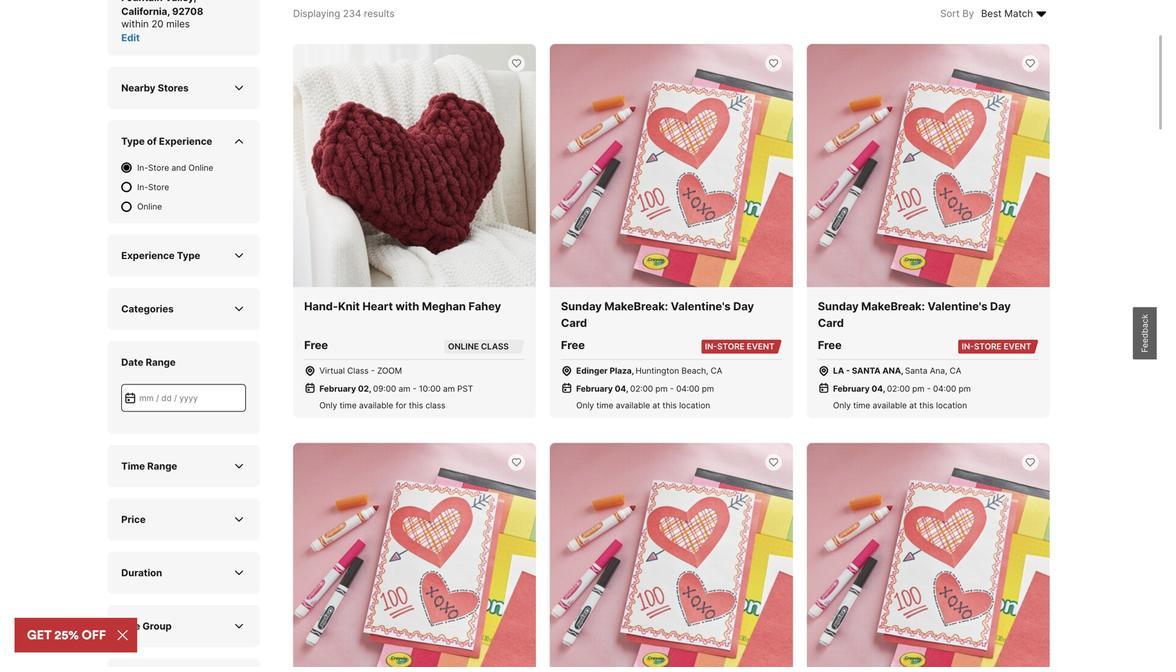 Task type: vqa. For each thing, say whether or not it's contained in the screenshot.
leftmost "day"
yes



Task type: describe. For each thing, give the bounding box(es) containing it.
tabler image for duration
[[232, 566, 246, 580]]

class
[[347, 366, 369, 376]]

, left huntington
[[632, 366, 634, 376]]

04:00 for santa ana
[[933, 384, 957, 394]]

09:00
[[373, 384, 396, 394]]

, 92708
[[167, 6, 203, 17]]

meghan
[[422, 300, 466, 313]]

, right santa on the right bottom of page
[[945, 366, 948, 376]]

only time available at this location for ana
[[833, 401, 967, 411]]

location for santa ana
[[936, 401, 967, 411]]

tabler image for nearby stores
[[232, 81, 246, 95]]

234
[[343, 8, 361, 20]]

card for la - santa ana , santa ana , ca
[[818, 316, 844, 330]]

within 20 miles edit
[[121, 18, 190, 44]]

santa
[[905, 366, 928, 376]]

heart
[[363, 300, 393, 313]]

1 vertical spatial experience
[[121, 250, 175, 262]]

store for in-store
[[148, 182, 169, 192]]

available for la - santa ana , santa ana , ca
[[873, 401, 907, 411]]

, left santa on the right bottom of page
[[901, 366, 904, 376]]

tabler image for type of experience
[[232, 135, 246, 148]]

fountain valley, california
[[121, 0, 196, 17]]

tabler image for categories
[[232, 302, 246, 316]]

tabler image for age group
[[232, 620, 246, 634]]

edit
[[121, 32, 140, 44]]

date range
[[121, 357, 176, 369]]

time range
[[121, 461, 177, 472]]

02:00 for ana
[[887, 384, 910, 394]]

1 available from the left
[[359, 401, 393, 411]]

zoom
[[377, 366, 402, 376]]

for
[[396, 401, 407, 411]]

free for edinger
[[561, 338, 585, 352]]

within
[[121, 18, 149, 30]]

tabler image for time range
[[232, 460, 246, 474]]

92708
[[172, 6, 203, 17]]

type of experience
[[121, 136, 212, 147]]

in-store event for edinger plaza , huntington beach , ca
[[705, 342, 775, 352]]

at for santa ana
[[910, 401, 917, 411]]

in-store
[[137, 182, 169, 192]]

sunday for la - santa ana , santa ana , ca
[[818, 300, 859, 313]]

this for edinger
[[663, 401, 677, 411]]

1 this from the left
[[409, 401, 423, 411]]

hand-knit heart with meghan fahey
[[304, 300, 501, 313]]

pst
[[457, 384, 473, 394]]

experience type
[[121, 250, 200, 262]]

time for edinger plaza
[[597, 401, 614, 411]]

this for la
[[920, 401, 934, 411]]

hand-
[[304, 300, 338, 313]]

1 ca from the left
[[711, 366, 723, 376]]

virtual
[[320, 366, 345, 376]]

range for time range
[[147, 461, 177, 472]]

free for la
[[818, 338, 842, 352]]

event for edinger plaza , huntington beach , ca
[[747, 342, 775, 352]]

edinger plaza , huntington beach , ca
[[576, 366, 723, 376]]

, down valley,
[[167, 6, 170, 17]]

only for la
[[833, 401, 851, 411]]

sort by
[[941, 8, 974, 20]]

la - santa ana , santa ana , ca
[[833, 366, 962, 376]]

february for la - santa ana
[[833, 384, 870, 394]]

day for la - santa ana , santa ana , ca
[[990, 300, 1011, 313]]

1 time from the left
[[340, 401, 357, 411]]

santa
[[852, 366, 881, 376]]

20
[[152, 18, 163, 30]]

class
[[481, 342, 509, 352]]

tabler image for price
[[232, 513, 246, 527]]

, down ana
[[883, 384, 885, 394]]

0 vertical spatial online
[[189, 163, 213, 173]]

time
[[121, 461, 145, 472]]

in-store and online
[[137, 163, 213, 173]]

event for la - santa ana , santa ana , ca
[[1004, 342, 1032, 352]]

in-store event for la - santa ana , santa ana , ca
[[962, 342, 1032, 352]]

february 02 , 09:00 am - 10:00 am pst
[[320, 384, 473, 394]]

- right the la
[[846, 366, 850, 376]]

sunday makebreak: valentine's day card for santa ana
[[818, 300, 1011, 330]]

only for edinger
[[576, 401, 594, 411]]

age group
[[121, 621, 172, 633]]

sunday for edinger plaza , huntington beach , ca
[[561, 300, 602, 313]]

la
[[833, 366, 844, 376]]

beach
[[682, 366, 706, 376]]

4 pm from the left
[[959, 384, 971, 394]]

1 february from the left
[[320, 384, 356, 394]]

04:00 for huntington beach
[[676, 384, 700, 394]]

date
[[121, 357, 143, 369]]

0 vertical spatial type
[[121, 136, 145, 147]]

02:00 for huntington
[[630, 384, 653, 394]]

nearby
[[121, 82, 155, 94]]

plaza
[[610, 366, 632, 376]]

location for huntington beach
[[679, 401, 710, 411]]

results
[[364, 8, 395, 20]]

february 04 , 02:00 pm - 04:00 pm for huntington
[[576, 384, 714, 394]]

age
[[121, 621, 140, 633]]

in- for in-store and online
[[137, 163, 148, 173]]



Task type: locate. For each thing, give the bounding box(es) containing it.
displaying 234 results
[[293, 8, 395, 20]]

store down in-store and online
[[148, 182, 169, 192]]

1 at from the left
[[653, 401, 660, 411]]

store
[[148, 163, 169, 173], [148, 182, 169, 192]]

3 this from the left
[[920, 401, 934, 411]]

3 time from the left
[[853, 401, 871, 411]]

1 tabler image from the top
[[232, 135, 246, 148]]

store for in-store and online
[[148, 163, 169, 173]]

only down 'edinger'
[[576, 401, 594, 411]]

04 for ,
[[615, 384, 626, 394]]

1 horizontal spatial at
[[910, 401, 917, 411]]

miles
[[166, 18, 190, 30]]

2 04:00 from the left
[[933, 384, 957, 394]]

with
[[396, 300, 419, 313]]

1 pm from the left
[[656, 384, 668, 394]]

3 only from the left
[[833, 401, 851, 411]]

0 horizontal spatial this
[[409, 401, 423, 411]]

2 in- from the top
[[137, 182, 148, 192]]

free up 'edinger'
[[561, 338, 585, 352]]

time down class
[[340, 401, 357, 411]]

2 at from the left
[[910, 401, 917, 411]]

1 horizontal spatial 04
[[872, 384, 883, 394]]

02:00 down edinger plaza , huntington beach , ca
[[630, 384, 653, 394]]

2 valentine's from the left
[[928, 300, 988, 313]]

1 vertical spatial tabler image
[[232, 513, 246, 527]]

type
[[121, 136, 145, 147], [177, 250, 200, 262]]

2 horizontal spatial available
[[873, 401, 907, 411]]

04 down santa
[[872, 384, 883, 394]]

1 in- from the left
[[705, 342, 717, 352]]

2 february 04 , 02:00 pm - 04:00 pm from the left
[[833, 384, 971, 394]]

available down ana
[[873, 401, 907, 411]]

0 vertical spatial tabler image
[[232, 81, 246, 95]]

04:00 down beach
[[676, 384, 700, 394]]

makebreak: for ana
[[861, 300, 925, 313]]

3 available from the left
[[873, 401, 907, 411]]

2 horizontal spatial this
[[920, 401, 934, 411]]

2 horizontal spatial time
[[853, 401, 871, 411]]

0 vertical spatial store
[[148, 163, 169, 173]]

ana
[[930, 366, 945, 376]]

time for la - santa ana
[[853, 401, 871, 411]]

2 in- from the left
[[962, 342, 974, 352]]

2 store from the top
[[148, 182, 169, 192]]

1 horizontal spatial only time available at this location
[[833, 401, 967, 411]]

04:00
[[676, 384, 700, 394], [933, 384, 957, 394]]

day for edinger plaza , huntington beach , ca
[[733, 300, 754, 313]]

heart image
[[768, 58, 779, 69], [1025, 58, 1036, 69], [511, 457, 522, 468], [768, 457, 779, 468], [1025, 457, 1036, 468]]

february down 'edinger'
[[576, 384, 613, 394]]

0 horizontal spatial time
[[340, 401, 357, 411]]

0 horizontal spatial online
[[137, 202, 162, 212]]

time down santa
[[853, 401, 871, 411]]

0 horizontal spatial ca
[[711, 366, 723, 376]]

available down 09:00
[[359, 401, 393, 411]]

in- for la - santa ana , santa ana , ca
[[962, 342, 974, 352]]

1 04:00 from the left
[[676, 384, 700, 394]]

mm / dd / yyyy text field
[[121, 384, 246, 412]]

2 makebreak: from the left
[[861, 300, 925, 313]]

am up for
[[399, 384, 411, 394]]

tabler image
[[232, 135, 246, 148], [232, 249, 246, 263], [232, 302, 246, 316], [232, 460, 246, 474], [232, 620, 246, 634]]

valley,
[[165, 0, 196, 4]]

3 pm from the left
[[913, 384, 925, 394]]

1 in- from the top
[[137, 163, 148, 173]]

free up the la
[[818, 338, 842, 352]]

1 horizontal spatial february 04 , 02:00 pm - 04:00 pm
[[833, 384, 971, 394]]

only time available at this location down edinger plaza , huntington beach , ca
[[576, 401, 710, 411]]

free
[[304, 338, 328, 352], [561, 338, 585, 352], [818, 338, 842, 352]]

option group containing in-store and online
[[121, 163, 246, 213]]

online down in-store
[[137, 202, 162, 212]]

sunday makebreak: valentine's day card up huntington
[[561, 300, 754, 330]]

in-
[[705, 342, 717, 352], [962, 342, 974, 352]]

at
[[653, 401, 660, 411], [910, 401, 917, 411]]

this down santa on the right bottom of page
[[920, 401, 934, 411]]

1 horizontal spatial free
[[561, 338, 585, 352]]

1 free from the left
[[304, 338, 328, 352]]

card up 'edinger'
[[561, 316, 587, 330]]

ca right ana
[[950, 366, 962, 376]]

range for date range
[[146, 357, 176, 369]]

available for edinger plaza , huntington beach , ca
[[616, 401, 650, 411]]

in- for edinger plaza , huntington beach , ca
[[705, 342, 717, 352]]

at down santa on the right bottom of page
[[910, 401, 917, 411]]

- right class
[[371, 366, 375, 376]]

0 horizontal spatial type
[[121, 136, 145, 147]]

february for edinger plaza
[[576, 384, 613, 394]]

2 only time available at this location from the left
[[833, 401, 967, 411]]

0 vertical spatial in-
[[137, 163, 148, 173]]

1 horizontal spatial in-store event
[[962, 342, 1032, 352]]

0 horizontal spatial free
[[304, 338, 328, 352]]

card for edinger plaza , huntington beach , ca
[[561, 316, 587, 330]]

makebreak: up ana
[[861, 300, 925, 313]]

0 horizontal spatial at
[[653, 401, 660, 411]]

this down huntington
[[663, 401, 677, 411]]

1 horizontal spatial makebreak:
[[861, 300, 925, 313]]

option group
[[121, 163, 246, 213]]

sunday makebreak: valentine's day card image
[[550, 44, 793, 287], [807, 44, 1050, 287], [293, 443, 536, 667], [550, 443, 793, 667], [807, 443, 1050, 667]]

in- down in-store and online
[[137, 182, 148, 192]]

0 horizontal spatial day
[[733, 300, 754, 313]]

0 horizontal spatial only
[[320, 401, 337, 411]]

0 horizontal spatial event
[[747, 342, 775, 352]]

04 down the "plaza"
[[615, 384, 626, 394]]

0 horizontal spatial store
[[717, 342, 745, 352]]

0 horizontal spatial february
[[320, 384, 356, 394]]

sort
[[941, 8, 960, 20]]

1 makebreak: from the left
[[605, 300, 668, 313]]

3 free from the left
[[818, 338, 842, 352]]

displaying
[[293, 8, 340, 20]]

1 location from the left
[[679, 401, 710, 411]]

1 only from the left
[[320, 401, 337, 411]]

02:00
[[630, 384, 653, 394], [887, 384, 910, 394]]

1 store from the left
[[717, 342, 745, 352]]

class
[[426, 401, 446, 411]]

1 in-store event from the left
[[705, 342, 775, 352]]

1 day from the left
[[733, 300, 754, 313]]

1 horizontal spatial store
[[974, 342, 1002, 352]]

3 february from the left
[[833, 384, 870, 394]]

1 horizontal spatial this
[[663, 401, 677, 411]]

duration
[[121, 567, 162, 579]]

2 time from the left
[[597, 401, 614, 411]]

2 only from the left
[[576, 401, 594, 411]]

in- up in-store
[[137, 163, 148, 173]]

1 horizontal spatial am
[[443, 384, 455, 394]]

1 horizontal spatial online
[[189, 163, 213, 173]]

only time available at this location down la - santa ana , santa ana , ca
[[833, 401, 967, 411]]

1 horizontal spatial february
[[576, 384, 613, 394]]

- left '10:00'
[[413, 384, 417, 394]]

of
[[147, 136, 157, 147]]

virtual class - zoom
[[320, 366, 402, 376]]

0 horizontal spatial available
[[359, 401, 393, 411]]

sunday makebreak: valentine's day card for huntington beach
[[561, 300, 754, 330]]

1 horizontal spatial location
[[936, 401, 967, 411]]

0 horizontal spatial location
[[679, 401, 710, 411]]

2 pm from the left
[[702, 384, 714, 394]]

card
[[561, 316, 587, 330], [818, 316, 844, 330]]

04
[[615, 384, 626, 394], [872, 384, 883, 394]]

time down 'edinger'
[[597, 401, 614, 411]]

2 horizontal spatial only
[[833, 401, 851, 411]]

ana
[[883, 366, 901, 376]]

,
[[167, 6, 170, 17], [632, 366, 634, 376], [706, 366, 709, 376], [901, 366, 904, 376], [945, 366, 948, 376], [369, 384, 371, 394], [626, 384, 628, 394], [883, 384, 885, 394]]

am left 'pst'
[[443, 384, 455, 394]]

2 this from the left
[[663, 401, 677, 411]]

range right date
[[146, 357, 176, 369]]

february 04 , 02:00 pm - 04:00 pm down la - santa ana , santa ana , ca
[[833, 384, 971, 394]]

1 horizontal spatial time
[[597, 401, 614, 411]]

0 horizontal spatial am
[[399, 384, 411, 394]]

sunday makebreak: valentine's day card up santa on the right bottom of page
[[818, 300, 1011, 330]]

0 vertical spatial range
[[146, 357, 176, 369]]

stores
[[158, 82, 189, 94]]

1 horizontal spatial day
[[990, 300, 1011, 313]]

only time available at this location
[[576, 401, 710, 411], [833, 401, 967, 411]]

location down ana
[[936, 401, 967, 411]]

0 horizontal spatial sunday
[[561, 300, 602, 313]]

2 card from the left
[[818, 316, 844, 330]]

valentine's for santa ana
[[928, 300, 988, 313]]

only time available for this class
[[320, 401, 446, 411]]

3 tabler image from the top
[[232, 302, 246, 316]]

only time available at this location for huntington
[[576, 401, 710, 411]]

1 horizontal spatial sunday makebreak: valentine's day card
[[818, 300, 1011, 330]]

2 sunday makebreak: valentine's day card from the left
[[818, 300, 1011, 330]]

1 vertical spatial store
[[148, 182, 169, 192]]

1 horizontal spatial 04:00
[[933, 384, 957, 394]]

0 horizontal spatial 04
[[615, 384, 626, 394]]

pm
[[656, 384, 668, 394], [702, 384, 714, 394], [913, 384, 925, 394], [959, 384, 971, 394]]

range right "time"
[[147, 461, 177, 472]]

04 for santa
[[872, 384, 883, 394]]

february 04 , 02:00 pm - 04:00 pm down edinger plaza , huntington beach , ca
[[576, 384, 714, 394]]

1 tabler image from the top
[[232, 81, 246, 95]]

1 card from the left
[[561, 316, 587, 330]]

group
[[142, 621, 172, 633]]

only down the la
[[833, 401, 851, 411]]

tabler image
[[232, 81, 246, 95], [232, 513, 246, 527], [232, 566, 246, 580]]

only down virtual
[[320, 401, 337, 411]]

0 horizontal spatial sunday makebreak: valentine's day card
[[561, 300, 754, 330]]

1 horizontal spatial in-
[[962, 342, 974, 352]]

2 location from the left
[[936, 401, 967, 411]]

experience up "and" at top left
[[159, 136, 212, 147]]

1 horizontal spatial type
[[177, 250, 200, 262]]

store for edinger plaza , huntington beach , ca
[[717, 342, 745, 352]]

1 sunday from the left
[[561, 300, 602, 313]]

0 horizontal spatial valentine's
[[671, 300, 731, 313]]

02:00 down la - santa ana , santa ana , ca
[[887, 384, 910, 394]]

2 vertical spatial tabler image
[[232, 566, 246, 580]]

in- for in-store
[[137, 182, 148, 192]]

at for huntington beach
[[653, 401, 660, 411]]

2 day from the left
[[990, 300, 1011, 313]]

0 horizontal spatial only time available at this location
[[576, 401, 710, 411]]

0 horizontal spatial card
[[561, 316, 587, 330]]

nearby stores
[[121, 82, 189, 94]]

2 free from the left
[[561, 338, 585, 352]]

0 horizontal spatial in-store event
[[705, 342, 775, 352]]

04:00 down ana
[[933, 384, 957, 394]]

in-store event
[[705, 342, 775, 352], [962, 342, 1032, 352]]

0 horizontal spatial 04:00
[[676, 384, 700, 394]]

0 vertical spatial experience
[[159, 136, 212, 147]]

1 vertical spatial online
[[137, 202, 162, 212]]

time
[[340, 401, 357, 411], [597, 401, 614, 411], [853, 401, 871, 411]]

- down ana
[[927, 384, 931, 394]]

1 horizontal spatial only
[[576, 401, 594, 411]]

1 horizontal spatial sunday
[[818, 300, 859, 313]]

makebreak:
[[605, 300, 668, 313], [861, 300, 925, 313]]

makebreak: for huntington
[[605, 300, 668, 313]]

experience
[[159, 136, 212, 147], [121, 250, 175, 262]]

2 available from the left
[[616, 401, 650, 411]]

2 tabler image from the top
[[232, 249, 246, 263]]

huntington
[[636, 366, 679, 376]]

free up virtual
[[304, 338, 328, 352]]

1 horizontal spatial valentine's
[[928, 300, 988, 313]]

1 horizontal spatial available
[[616, 401, 650, 411]]

1 sunday makebreak: valentine's day card from the left
[[561, 300, 754, 330]]

online
[[448, 342, 479, 352]]

online class
[[448, 342, 509, 352]]

day
[[733, 300, 754, 313], [990, 300, 1011, 313]]

02
[[358, 384, 369, 394]]

available
[[359, 401, 393, 411], [616, 401, 650, 411], [873, 401, 907, 411]]

1 horizontal spatial ca
[[950, 366, 962, 376]]

february 04 , 02:00 pm - 04:00 pm
[[576, 384, 714, 394], [833, 384, 971, 394]]

2 store from the left
[[974, 342, 1002, 352]]

1 04 from the left
[[615, 384, 626, 394]]

valentine's up ana
[[928, 300, 988, 313]]

5 tabler image from the top
[[232, 620, 246, 634]]

card up the la
[[818, 316, 844, 330]]

2 horizontal spatial free
[[818, 338, 842, 352]]

valentine's for huntington beach
[[671, 300, 731, 313]]

heart image
[[511, 58, 522, 69]]

1 vertical spatial type
[[177, 250, 200, 262]]

1 horizontal spatial 02:00
[[887, 384, 910, 394]]

sunday up the la
[[818, 300, 859, 313]]

and
[[172, 163, 186, 173]]

0 horizontal spatial in-
[[705, 342, 717, 352]]

, right huntington
[[706, 366, 709, 376]]

-
[[371, 366, 375, 376], [846, 366, 850, 376], [413, 384, 417, 394], [670, 384, 674, 394], [927, 384, 931, 394]]

store up in-store
[[148, 163, 169, 173]]

online right "and" at top left
[[189, 163, 213, 173]]

only
[[320, 401, 337, 411], [576, 401, 594, 411], [833, 401, 851, 411]]

1 vertical spatial range
[[147, 461, 177, 472]]

hand-knit heart with meghan fahey image
[[293, 44, 536, 287]]

february down virtual
[[320, 384, 356, 394]]

fahey
[[469, 300, 501, 313]]

2 ca from the left
[[950, 366, 962, 376]]

1 horizontal spatial card
[[818, 316, 844, 330]]

valentine's
[[671, 300, 731, 313], [928, 300, 988, 313]]

sunday
[[561, 300, 602, 313], [818, 300, 859, 313]]

2 04 from the left
[[872, 384, 883, 394]]

store for la - santa ana , santa ana , ca
[[974, 342, 1002, 352]]

at down huntington
[[653, 401, 660, 411]]

2 sunday from the left
[[818, 300, 859, 313]]

fountain
[[121, 0, 163, 4]]

february down the la
[[833, 384, 870, 394]]

am
[[399, 384, 411, 394], [443, 384, 455, 394]]

online
[[189, 163, 213, 173], [137, 202, 162, 212]]

tabler image for experience type
[[232, 249, 246, 263]]

makebreak: up edinger plaza , huntington beach , ca
[[605, 300, 668, 313]]

this right for
[[409, 401, 423, 411]]

2 horizontal spatial february
[[833, 384, 870, 394]]

february
[[320, 384, 356, 394], [576, 384, 613, 394], [833, 384, 870, 394]]

1 02:00 from the left
[[630, 384, 653, 394]]

1 am from the left
[[399, 384, 411, 394]]

this
[[409, 401, 423, 411], [663, 401, 677, 411], [920, 401, 934, 411]]

experience up categories
[[121, 250, 175, 262]]

1 store from the top
[[148, 163, 169, 173]]

ca
[[711, 366, 723, 376], [950, 366, 962, 376]]

valentine's up beach
[[671, 300, 731, 313]]

, down the "plaza"
[[626, 384, 628, 394]]

california
[[121, 6, 167, 17]]

2 february from the left
[[576, 384, 613, 394]]

1 horizontal spatial event
[[1004, 342, 1032, 352]]

event
[[747, 342, 775, 352], [1004, 342, 1032, 352]]

by
[[963, 8, 974, 20]]

1 february 04 , 02:00 pm - 04:00 pm from the left
[[576, 384, 714, 394]]

available down the "plaza"
[[616, 401, 650, 411]]

location
[[679, 401, 710, 411], [936, 401, 967, 411]]

- down huntington
[[670, 384, 674, 394]]

1 valentine's from the left
[[671, 300, 731, 313]]

2 event from the left
[[1004, 342, 1032, 352]]

price
[[121, 514, 146, 526]]

0 horizontal spatial 02:00
[[630, 384, 653, 394]]

0 horizontal spatial makebreak:
[[605, 300, 668, 313]]

february 04 , 02:00 pm - 04:00 pm for ana
[[833, 384, 971, 394]]

, left 09:00
[[369, 384, 371, 394]]

1 event from the left
[[747, 342, 775, 352]]

ca right beach
[[711, 366, 723, 376]]

store
[[717, 342, 745, 352], [974, 342, 1002, 352]]

sunday up 'edinger'
[[561, 300, 602, 313]]

4 tabler image from the top
[[232, 460, 246, 474]]

location down beach
[[679, 401, 710, 411]]

3 tabler image from the top
[[232, 566, 246, 580]]

1 only time available at this location from the left
[[576, 401, 710, 411]]

2 02:00 from the left
[[887, 384, 910, 394]]

2 tabler image from the top
[[232, 513, 246, 527]]

1 vertical spatial in-
[[137, 182, 148, 192]]

10:00
[[419, 384, 441, 394]]

edinger
[[576, 366, 608, 376]]

sunday makebreak: valentine's day card
[[561, 300, 754, 330], [818, 300, 1011, 330]]

0 horizontal spatial february 04 , 02:00 pm - 04:00 pm
[[576, 384, 714, 394]]

in-
[[137, 163, 148, 173], [137, 182, 148, 192]]

categories
[[121, 303, 174, 315]]

2 am from the left
[[443, 384, 455, 394]]

knit
[[338, 300, 360, 313]]

2 in-store event from the left
[[962, 342, 1032, 352]]



